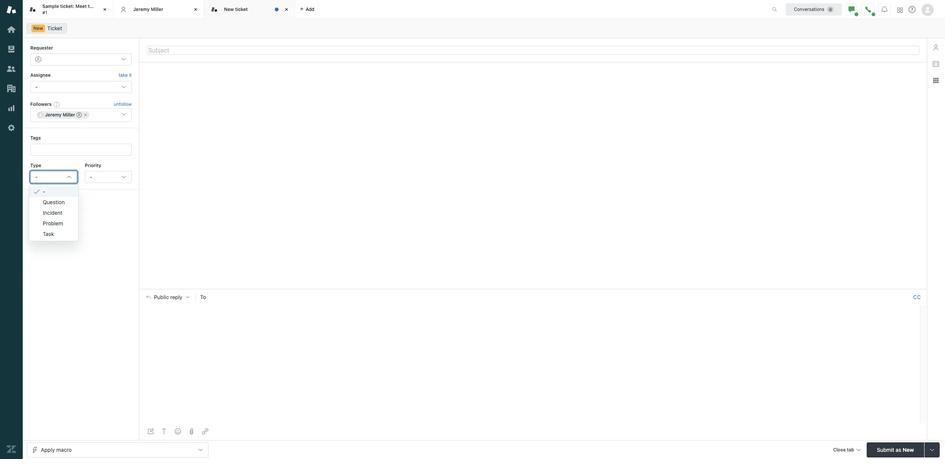 Task type: describe. For each thing, give the bounding box(es) containing it.
notifications image
[[882, 6, 888, 12]]

priority
[[85, 163, 101, 168]]

- button for priority
[[85, 171, 132, 183]]

to
[[200, 294, 206, 301]]

miller for jeremy miller tab
[[151, 6, 163, 12]]

jeremy miller for jeremy miller tab
[[133, 6, 163, 12]]

add
[[306, 6, 314, 12]]

tab containing sample ticket: meet the ticket
[[23, 0, 114, 19]]

info on adding followers image
[[54, 101, 60, 108]]

type
[[30, 163, 41, 168]]

meet
[[76, 3, 87, 9]]

insert emojis image
[[175, 429, 181, 435]]

remove image
[[83, 113, 88, 117]]

knowledge image
[[933, 61, 939, 67]]

add link (cmd k) image
[[202, 429, 208, 435]]

reporting image
[[6, 103, 16, 113]]

- for - "popup button" associated with type
[[35, 174, 38, 180]]

- option
[[29, 187, 78, 197]]

as
[[896, 447, 902, 453]]

customers image
[[6, 64, 16, 74]]

sample
[[42, 3, 59, 9]]

problem
[[43, 220, 63, 227]]

- inside 'option'
[[43, 188, 45, 195]]

minimize composer image
[[530, 286, 536, 292]]

zendesk products image
[[898, 7, 903, 13]]

new ticket
[[224, 6, 248, 12]]

sample ticket: meet the ticket #1
[[42, 3, 109, 15]]

followers element
[[30, 108, 132, 122]]

conversations
[[794, 6, 825, 12]]

jeremy miller for jeremy miller option
[[45, 112, 75, 118]]

tab
[[847, 447, 855, 453]]

tabs tab list
[[23, 0, 765, 19]]

close image
[[192, 6, 200, 13]]

public reply button
[[140, 290, 195, 306]]

submit
[[877, 447, 895, 453]]

requester
[[30, 45, 53, 51]]

task
[[43, 231, 54, 237]]

task option
[[29, 229, 78, 240]]

main element
[[0, 0, 23, 460]]

requester element
[[30, 54, 132, 66]]

organizations image
[[6, 84, 16, 94]]

jeremy for jeremy miller tab
[[133, 6, 150, 12]]

new for new
[[33, 25, 43, 31]]

- for - "popup button" for priority
[[90, 174, 92, 180]]

problem option
[[29, 218, 78, 229]]

close image inside tab
[[101, 6, 109, 13]]

cc button
[[914, 294, 921, 301]]

jeremy miller tab
[[114, 0, 204, 19]]

#1
[[42, 10, 47, 15]]

cc
[[914, 294, 921, 301]]

unfollow
[[114, 101, 132, 107]]

miller for jeremy miller option
[[63, 112, 75, 118]]

jeremy for jeremy miller option
[[45, 112, 62, 118]]

reply
[[170, 295, 182, 301]]

get started image
[[6, 25, 16, 34]]

question
[[43, 199, 65, 205]]

it
[[129, 72, 132, 78]]

apps image
[[933, 78, 939, 84]]

conversations button
[[786, 3, 842, 15]]

ticket inside sample ticket: meet the ticket #1
[[96, 3, 109, 9]]

apply
[[41, 447, 55, 453]]

button displays agent's chat status as online. image
[[849, 6, 855, 12]]



Task type: locate. For each thing, give the bounding box(es) containing it.
take
[[119, 72, 128, 78]]

2 - button from the left
[[85, 171, 132, 183]]

1 horizontal spatial jeremy miller
[[133, 6, 163, 12]]

1 horizontal spatial new
[[224, 6, 234, 12]]

new inside secondary element
[[33, 25, 43, 31]]

0 vertical spatial jeremy miller
[[133, 6, 163, 12]]

ticket
[[96, 3, 109, 9], [235, 6, 248, 12]]

views image
[[6, 44, 16, 54]]

0 horizontal spatial jeremy
[[45, 112, 62, 118]]

0 horizontal spatial jeremy miller
[[45, 112, 75, 118]]

incident option
[[29, 208, 78, 218]]

type list box
[[29, 185, 79, 241]]

0 horizontal spatial ticket
[[96, 3, 109, 9]]

jeremy
[[133, 6, 150, 12], [45, 112, 62, 118]]

tab
[[23, 0, 114, 19]]

close
[[834, 447, 846, 453]]

1 horizontal spatial jeremy
[[133, 6, 150, 12]]

0 horizontal spatial miller
[[63, 112, 75, 118]]

format text image
[[161, 429, 167, 435]]

- down priority at top
[[90, 174, 92, 180]]

1 vertical spatial jeremy miller
[[45, 112, 75, 118]]

1 horizontal spatial close image
[[283, 6, 290, 13]]

1 vertical spatial jeremy
[[45, 112, 62, 118]]

- down type
[[35, 174, 38, 180]]

close image right the
[[101, 6, 109, 13]]

question option
[[29, 197, 78, 208]]

new ticket tab
[[204, 0, 295, 19]]

get help image
[[909, 6, 916, 13]]

close tab
[[834, 447, 855, 453]]

displays possible ticket submission types image
[[930, 447, 936, 453]]

tags
[[30, 135, 41, 141]]

followers
[[30, 101, 52, 107]]

- button down priority at top
[[85, 171, 132, 183]]

ticket inside tab
[[235, 6, 248, 12]]

-
[[35, 84, 38, 90], [35, 174, 38, 180], [90, 174, 92, 180], [43, 188, 45, 195]]

take it button
[[119, 72, 132, 79]]

jeremy inside option
[[45, 112, 62, 118]]

millerjeremy500@gmail.com image
[[37, 112, 44, 118]]

- button for type
[[30, 171, 77, 183]]

2 close image from the left
[[283, 6, 290, 13]]

customer context image
[[933, 44, 939, 50]]

2 horizontal spatial new
[[903, 447, 914, 453]]

close image inside new ticket tab
[[283, 6, 290, 13]]

2 vertical spatial new
[[903, 447, 914, 453]]

1 horizontal spatial - button
[[85, 171, 132, 183]]

ticket
[[47, 25, 62, 31]]

take it
[[119, 72, 132, 78]]

- down assignee
[[35, 84, 38, 90]]

assignee element
[[30, 81, 132, 93]]

assignee
[[30, 72, 51, 78]]

secondary element
[[23, 21, 946, 36]]

new
[[224, 6, 234, 12], [33, 25, 43, 31], [903, 447, 914, 453]]

jeremy miller inside jeremy miller tab
[[133, 6, 163, 12]]

new right as on the bottom right of the page
[[903, 447, 914, 453]]

miller
[[151, 6, 163, 12], [63, 112, 75, 118]]

zendesk image
[[6, 445, 16, 455]]

admin image
[[6, 123, 16, 133]]

new right close icon
[[224, 6, 234, 12]]

public reply
[[154, 295, 182, 301]]

add attachment image
[[189, 429, 195, 435]]

1 - button from the left
[[30, 171, 77, 183]]

0 horizontal spatial new
[[33, 25, 43, 31]]

0 vertical spatial jeremy
[[133, 6, 150, 12]]

new left ticket
[[33, 25, 43, 31]]

apply macro
[[41, 447, 72, 453]]

- up question
[[43, 188, 45, 195]]

0 vertical spatial miller
[[151, 6, 163, 12]]

draft mode image
[[148, 429, 154, 435]]

close image left add popup button
[[283, 6, 290, 13]]

incident
[[43, 210, 62, 216]]

jeremy inside tab
[[133, 6, 150, 12]]

- inside assignee element
[[35, 84, 38, 90]]

- button up - 'option'
[[30, 171, 77, 183]]

1 vertical spatial miller
[[63, 112, 75, 118]]

new inside tab
[[224, 6, 234, 12]]

macro
[[56, 447, 72, 453]]

unfollow button
[[114, 101, 132, 108]]

close tab button
[[830, 443, 864, 459]]

user is an agent image
[[77, 113, 82, 118]]

1 horizontal spatial ticket
[[235, 6, 248, 12]]

0 horizontal spatial close image
[[101, 6, 109, 13]]

zendesk support image
[[6, 5, 16, 15]]

add button
[[295, 0, 319, 19]]

ticket:
[[60, 3, 74, 9]]

close image
[[101, 6, 109, 13], [283, 6, 290, 13]]

1 vertical spatial new
[[33, 25, 43, 31]]

miller inside jeremy miller option
[[63, 112, 75, 118]]

- button
[[30, 171, 77, 183], [85, 171, 132, 183]]

jeremy miller inside jeremy miller option
[[45, 112, 75, 118]]

0 vertical spatial new
[[224, 6, 234, 12]]

Subject field
[[147, 46, 920, 55]]

1 horizontal spatial miller
[[151, 6, 163, 12]]

- for assignee element
[[35, 84, 38, 90]]

the
[[88, 3, 95, 9]]

jeremy miller option
[[37, 111, 90, 119]]

miller inside jeremy miller tab
[[151, 6, 163, 12]]

public
[[154, 295, 169, 301]]

jeremy miller
[[133, 6, 163, 12], [45, 112, 75, 118]]

1 close image from the left
[[101, 6, 109, 13]]

0 horizontal spatial - button
[[30, 171, 77, 183]]

submit as new
[[877, 447, 914, 453]]

new for new ticket
[[224, 6, 234, 12]]



Task type: vqa. For each thing, say whether or not it's contained in the screenshot.
Talk live
no



